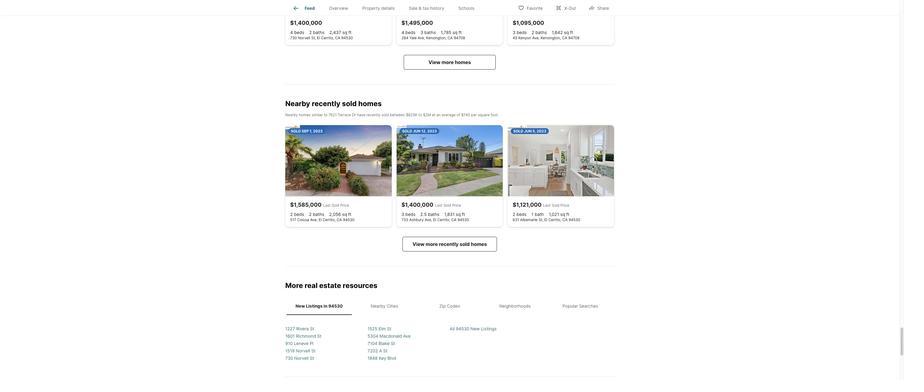 Task type: locate. For each thing, give the bounding box(es) containing it.
0 horizontal spatial more
[[426, 241, 438, 247]]

0 horizontal spatial jun
[[413, 129, 421, 134]]

2 beds up 517
[[290, 212, 304, 217]]

2 94708 from the left
[[568, 35, 580, 40]]

last inside $1,400,000 last sold price
[[435, 203, 442, 208]]

1 horizontal spatial view
[[429, 59, 441, 65]]

3 beds up 733
[[402, 212, 416, 217]]

2 2 beds from the left
[[513, 212, 527, 217]]

last inside $1,585,000 last sold price
[[323, 203, 331, 208]]

1 94708 from the left
[[454, 35, 465, 40]]

st down the macdonald at the left bottom of the page
[[391, 341, 395, 346]]

sq right 1,785
[[453, 30, 457, 35]]

sold left 5,
[[513, 129, 523, 134]]

share button
[[584, 1, 614, 14]]

sale
[[409, 6, 418, 11]]

0 horizontal spatial st,
[[311, 35, 316, 40]]

new down more at the left of page
[[296, 304, 305, 309]]

beds for 1,831
[[405, 212, 416, 217]]

0 horizontal spatial last
[[323, 203, 331, 208]]

more down 733 ashbury ave, el cerrito, ca 94530
[[426, 241, 438, 247]]

ave, down 2.5 baths
[[425, 217, 432, 222]]

1 horizontal spatial 94708
[[568, 35, 580, 40]]

910 leneve pl link
[[285, 341, 314, 346]]

baths up 45 kenyon ave, kensington, ca 94708
[[536, 30, 547, 35]]

1 kensington, from the left
[[426, 35, 447, 40]]

7621
[[328, 113, 337, 117]]

ca down 1,021 sq ft
[[563, 217, 568, 222]]

0 vertical spatial $1,400,000
[[290, 20, 322, 26]]

1 price from the left
[[340, 203, 349, 208]]

3 beds up 45
[[513, 30, 527, 35]]

el for $1,400,000
[[433, 217, 436, 222]]

1 horizontal spatial sold
[[402, 129, 412, 134]]

0 horizontal spatial 94708
[[454, 35, 465, 40]]

2 baths for $1,400,000
[[309, 30, 324, 35]]

1,831
[[444, 212, 455, 217]]

beds
[[294, 30, 304, 35], [405, 30, 416, 35], [517, 30, 527, 35], [294, 212, 304, 217], [405, 212, 416, 217], [517, 212, 527, 217]]

0 horizontal spatial listings
[[306, 304, 323, 309]]

730 norvell st
[[285, 356, 314, 361]]

1 horizontal spatial st,
[[539, 217, 543, 222]]

2023 right 1,
[[313, 129, 323, 134]]

st right a
[[383, 348, 388, 353]]

2 sold from the left
[[443, 203, 451, 208]]

beds for 2,437
[[294, 30, 304, 35]]

$1,400,000
[[290, 20, 322, 26], [402, 201, 433, 208]]

94708 down 1,785 sq ft
[[454, 35, 465, 40]]

1 horizontal spatial 2 beds
[[513, 212, 527, 217]]

beds up 631
[[517, 212, 527, 217]]

0 horizontal spatial 2 beds
[[290, 212, 304, 217]]

more down 264 yale ave, kensington, ca 94708
[[442, 59, 454, 65]]

nearby up sold sep 1, 2023
[[285, 113, 298, 117]]

0 horizontal spatial recently
[[312, 99, 340, 108]]

2 up 517
[[290, 212, 293, 217]]

45 kenyon ave, kensington, ca 94708
[[513, 35, 580, 40]]

$1,400,000 up 2.5
[[402, 201, 433, 208]]

st, for albemarle
[[539, 217, 543, 222]]

4 down the feed link
[[290, 30, 293, 35]]

jun left 5,
[[524, 129, 532, 134]]

0 vertical spatial more
[[442, 59, 454, 65]]

sq for 1,642
[[564, 30, 569, 35]]

2 4 from the left
[[402, 30, 404, 35]]

st down '1519 norvell st'
[[310, 356, 314, 361]]

1 vertical spatial $1,400,000
[[402, 201, 433, 208]]

homes inside button
[[471, 241, 487, 247]]

1,021 sq ft
[[549, 212, 570, 217]]

new listings in 94530 tab
[[287, 299, 352, 314]]

2023 for $1,400,000
[[427, 129, 437, 134]]

2 horizontal spatial 3
[[513, 30, 516, 35]]

popular searches
[[563, 304, 598, 309]]

view more homes button
[[404, 55, 496, 70]]

94530 down 1,831 sq ft
[[458, 217, 469, 222]]

price up 1,021 sq ft
[[560, 203, 569, 208]]

last inside $1,121,000 last sold price
[[543, 203, 551, 208]]

1848 key blvd
[[368, 356, 396, 361]]

price inside $1,121,000 last sold price
[[560, 203, 569, 208]]

2 vertical spatial recently
[[439, 241, 459, 247]]

0 horizontal spatial $1,400,000
[[290, 20, 322, 26]]

sq for 1,831
[[456, 212, 461, 217]]

2 2023 from the left
[[427, 129, 437, 134]]

2 down $1,095,000
[[532, 30, 534, 35]]

nearby for nearby recently sold homes
[[285, 99, 310, 108]]

sold left 12, on the top left
[[402, 129, 412, 134]]

st right elm
[[387, 326, 391, 331]]

4 up 264 at the left top
[[402, 30, 404, 35]]

price for $1,400,000
[[452, 203, 461, 208]]

2 up 730 norvell st, el cerrito, ca 94530
[[309, 30, 312, 35]]

0 horizontal spatial 3 beds
[[402, 212, 416, 217]]

0 horizontal spatial new
[[296, 304, 305, 309]]

to left $2m
[[419, 113, 422, 117]]

2 horizontal spatial last
[[543, 203, 551, 208]]

new listings in 94530
[[296, 304, 343, 309]]

price inside $1,400,000 last sold price
[[452, 203, 461, 208]]

kensington, down 3 baths at the left top
[[426, 35, 447, 40]]

1 vertical spatial sold
[[382, 113, 389, 117]]

3 up 45
[[513, 30, 516, 35]]

94530 down 2,437 sq ft
[[341, 35, 353, 40]]

sq for 2,056
[[342, 212, 347, 217]]

beds up 730 norvell st, el cerrito, ca 94530
[[294, 30, 304, 35]]

ft right 1,831
[[462, 212, 465, 217]]

1 vertical spatial 3 beds
[[402, 212, 416, 217]]

1 sold from the left
[[332, 203, 339, 208]]

1 vertical spatial nearby
[[285, 113, 298, 117]]

3 sold from the left
[[513, 129, 523, 134]]

overview
[[329, 6, 348, 11]]

last up 2.5 baths
[[435, 203, 442, 208]]

1 horizontal spatial sold
[[443, 203, 451, 208]]

2023 right 12, on the top left
[[427, 129, 437, 134]]

between
[[390, 113, 405, 117]]

st right 'richmond'
[[317, 333, 322, 339]]

ave, for yale
[[418, 35, 425, 40]]

last up '1,021' at the bottom of page
[[543, 203, 551, 208]]

sq
[[342, 30, 347, 35], [453, 30, 457, 35], [564, 30, 569, 35], [342, 212, 347, 217], [456, 212, 461, 217], [560, 212, 565, 217]]

3 price from the left
[[560, 203, 569, 208]]

ca for 733 ashbury ave, el cerrito, ca 94530
[[451, 217, 457, 222]]

0 vertical spatial listings
[[306, 304, 323, 309]]

3 2023 from the left
[[537, 129, 546, 134]]

price up 2,056 sq ft
[[340, 203, 349, 208]]

norvell for 730 norvell st, el cerrito, ca 94530
[[298, 35, 310, 40]]

$745
[[461, 113, 470, 117]]

sold up 2,056
[[332, 203, 339, 208]]

0 horizontal spatial 2023
[[313, 129, 323, 134]]

tab list
[[285, 0, 487, 16], [285, 297, 614, 315]]

2023
[[313, 129, 323, 134], [427, 129, 437, 134], [537, 129, 546, 134]]

norvell down 1519 norvell st link
[[294, 356, 309, 361]]

homes
[[455, 59, 471, 65], [358, 99, 382, 108], [299, 113, 311, 117], [471, 241, 487, 247]]

a
[[379, 348, 382, 353]]

1 horizontal spatial last
[[435, 203, 442, 208]]

1
[[532, 212, 534, 217]]

1601 richmond st link
[[285, 333, 322, 339]]

view down 264 yale ave, kensington, ca 94708
[[429, 59, 441, 65]]

st, down "bath"
[[539, 217, 543, 222]]

0 vertical spatial st,
[[311, 35, 316, 40]]

sold for $1,400,000
[[443, 203, 451, 208]]

st for 7202 a st
[[383, 348, 388, 353]]

2 price from the left
[[452, 203, 461, 208]]

0 vertical spatial 3 beds
[[513, 30, 527, 35]]

1 horizontal spatial new
[[471, 326, 480, 331]]

1 horizontal spatial kensington,
[[541, 35, 561, 40]]

new right all
[[471, 326, 480, 331]]

1 vertical spatial tab list
[[285, 297, 614, 315]]

baths up 730 norvell st, el cerrito, ca 94530
[[313, 30, 324, 35]]

macdonald
[[380, 333, 402, 339]]

average
[[442, 113, 456, 117]]

elm
[[379, 326, 386, 331]]

0 horizontal spatial view
[[413, 241, 425, 247]]

beds up colusa
[[294, 212, 304, 217]]

7104 blake st link
[[368, 341, 395, 346]]

jun left 12, on the top left
[[413, 129, 421, 134]]

3 for 2 baths
[[513, 30, 516, 35]]

1 vertical spatial new
[[471, 326, 480, 331]]

cerrito, for $1,121,000
[[549, 217, 562, 222]]

0 vertical spatial sold
[[342, 99, 357, 108]]

recently up 7621
[[312, 99, 340, 108]]

property details
[[362, 6, 395, 11]]

st down pl
[[311, 348, 316, 353]]

0 horizontal spatial 3
[[402, 212, 404, 217]]

$1,121,000
[[513, 201, 542, 208]]

listings inside tab
[[306, 304, 323, 309]]

ave, right colusa
[[310, 217, 318, 222]]

ft for 1,785 sq ft
[[459, 30, 462, 35]]

0 vertical spatial tab list
[[285, 0, 487, 16]]

nearby inside 'tab'
[[371, 304, 386, 309]]

$1,400,000 down the feed link
[[290, 20, 322, 26]]

1 horizontal spatial more
[[442, 59, 454, 65]]

sq right '1,021' at the bottom of page
[[560, 212, 565, 217]]

94530 inside tab
[[328, 304, 343, 309]]

2
[[309, 30, 312, 35], [532, 30, 534, 35], [290, 212, 293, 217], [309, 212, 312, 217], [513, 212, 515, 217]]

more
[[442, 59, 454, 65], [426, 241, 438, 247]]

2 vertical spatial nearby
[[371, 304, 386, 309]]

1 horizontal spatial price
[[452, 203, 461, 208]]

2023 for $1,585,000
[[313, 129, 323, 134]]

1 4 beds from the left
[[290, 30, 304, 35]]

sold jun 12, 2023
[[402, 129, 437, 134]]

price up 1,831 sq ft
[[452, 203, 461, 208]]

sold for $1,121,000
[[552, 203, 559, 208]]

leneve
[[294, 341, 309, 346]]

baths for $1,095,000
[[536, 30, 547, 35]]

beds for 1,642
[[517, 30, 527, 35]]

view more recently sold homes
[[413, 241, 487, 247]]

nearby for nearby cities
[[371, 304, 386, 309]]

1519 norvell st link
[[285, 348, 316, 353]]

sold for $1,400,000
[[402, 129, 412, 134]]

$1,400,000 for $1,400,000 last sold price
[[402, 201, 433, 208]]

sold jun 5, 2023
[[513, 129, 546, 134]]

1 horizontal spatial jun
[[524, 129, 532, 134]]

baths up 264 yale ave, kensington, ca 94708
[[424, 30, 436, 35]]

1 vertical spatial listings
[[481, 326, 497, 331]]

2 baths up 730 norvell st, el cerrito, ca 94530
[[309, 30, 324, 35]]

bath
[[535, 212, 544, 217]]

1 vertical spatial st,
[[539, 217, 543, 222]]

zip codes tab
[[417, 299, 482, 314]]

popular
[[563, 304, 578, 309]]

beds up kenyon
[[517, 30, 527, 35]]

photo of 631 albemarle st, el cerrito, ca 94530 image
[[508, 125, 614, 196]]

2 horizontal spatial sold
[[552, 203, 559, 208]]

last for $1,121,000
[[543, 203, 551, 208]]

ft right '1,642'
[[570, 30, 573, 35]]

2 up colusa
[[309, 212, 312, 217]]

1227 rivera st link
[[285, 326, 314, 331]]

4 beds down the feed link
[[290, 30, 304, 35]]

1 horizontal spatial to
[[419, 113, 422, 117]]

recently down 733 ashbury ave, el cerrito, ca 94530
[[439, 241, 459, 247]]

94530 right 'in'
[[328, 304, 343, 309]]

ca down 1,831 sq ft
[[451, 217, 457, 222]]

1 vertical spatial view
[[413, 241, 425, 247]]

2 horizontal spatial recently
[[439, 241, 459, 247]]

910 leneve pl
[[285, 341, 314, 346]]

1 horizontal spatial 3 beds
[[513, 30, 527, 35]]

4 for $1,495,000
[[402, 30, 404, 35]]

sold inside $1,400,000 last sold price
[[443, 203, 451, 208]]

3 beds for 2.5 baths
[[402, 212, 416, 217]]

2023 right 5,
[[537, 129, 546, 134]]

colusa
[[297, 217, 309, 222]]

2 sold from the left
[[402, 129, 412, 134]]

last up 2,056
[[323, 203, 331, 208]]

0 vertical spatial view
[[429, 59, 441, 65]]

nearby for nearby homes similar to 7621 terrace dr have recently sold between $825k to $2m at an average of $745 per square foot.
[[285, 113, 298, 117]]

1 2023 from the left
[[313, 129, 323, 134]]

2 horizontal spatial 2023
[[537, 129, 546, 134]]

2 vertical spatial sold
[[460, 241, 470, 247]]

sold
[[342, 99, 357, 108], [382, 113, 389, 117], [460, 241, 470, 247]]

1 vertical spatial more
[[426, 241, 438, 247]]

dr
[[352, 113, 356, 117]]

cerrito, down 1,831
[[437, 217, 450, 222]]

1,021
[[549, 212, 559, 217]]

3 sold from the left
[[552, 203, 559, 208]]

view inside button
[[413, 241, 425, 247]]

ave, right yale
[[418, 35, 425, 40]]

sq for 1,021
[[560, 212, 565, 217]]

5304
[[368, 333, 378, 339]]

94708 for $1,095,000
[[568, 35, 580, 40]]

cerrito, for $1,585,000
[[323, 217, 336, 222]]

similar
[[312, 113, 323, 117]]

x-out button
[[551, 1, 581, 14]]

beds up 733
[[405, 212, 416, 217]]

2 4 beds from the left
[[402, 30, 416, 35]]

beds for 1,021
[[517, 212, 527, 217]]

2 tab list from the top
[[285, 297, 614, 315]]

1 vertical spatial 730
[[285, 356, 293, 361]]

more inside button
[[426, 241, 438, 247]]

0 vertical spatial 730
[[290, 35, 297, 40]]

norvell down the feed link
[[298, 35, 310, 40]]

baths up 733 ashbury ave, el cerrito, ca 94530
[[428, 212, 439, 217]]

1 tab list from the top
[[285, 0, 487, 16]]

ft for 1,831 sq ft
[[462, 212, 465, 217]]

4 beds for $1,495,000
[[402, 30, 416, 35]]

sold inside button
[[460, 241, 470, 247]]

4 beds for $1,400,000
[[290, 30, 304, 35]]

ft right '1,021' at the bottom of page
[[566, 212, 570, 217]]

ca down 2,437 at the top left of page
[[335, 35, 340, 40]]

st for 1519 norvell st
[[311, 348, 316, 353]]

baths up 517 colusa ave, el cerrito, ca 94530
[[313, 212, 324, 217]]

sold up '1,021' at the bottom of page
[[552, 203, 559, 208]]

730
[[290, 35, 297, 40], [285, 356, 293, 361]]

0 horizontal spatial sold
[[332, 203, 339, 208]]

7202 a st link
[[368, 348, 388, 353]]

0 horizontal spatial kensington,
[[426, 35, 447, 40]]

nearby recently sold homes
[[285, 99, 382, 108]]

1 4 from the left
[[290, 30, 293, 35]]

94530 right all
[[456, 326, 469, 331]]

2 vertical spatial norvell
[[294, 356, 309, 361]]

3 up 733
[[402, 212, 404, 217]]

94530 for 730 norvell st, el cerrito, ca 94530
[[341, 35, 353, 40]]

4
[[290, 30, 293, 35], [402, 30, 404, 35]]

sold inside $1,121,000 last sold price
[[552, 203, 559, 208]]

sep
[[302, 129, 309, 134]]

0 horizontal spatial 4
[[290, 30, 293, 35]]

key
[[379, 356, 386, 361]]

view down ashbury on the left bottom
[[413, 241, 425, 247]]

resources
[[343, 281, 377, 290]]

3
[[420, 30, 423, 35], [513, 30, 516, 35], [402, 212, 404, 217]]

0 vertical spatial nearby
[[285, 99, 310, 108]]

jun for $1,400,000
[[413, 129, 421, 134]]

view for view more homes
[[429, 59, 441, 65]]

1 jun from the left
[[413, 129, 421, 134]]

2 last from the left
[[435, 203, 442, 208]]

norvell down leneve
[[296, 348, 310, 353]]

more inside button
[[442, 59, 454, 65]]

tab list containing new listings in 94530
[[285, 297, 614, 315]]

3 down $1,495,000
[[420, 30, 423, 35]]

cerrito, down 2,056
[[323, 217, 336, 222]]

homes inside button
[[455, 59, 471, 65]]

ca
[[335, 35, 340, 40], [448, 35, 453, 40], [562, 35, 567, 40], [337, 217, 342, 222], [451, 217, 457, 222], [563, 217, 568, 222]]

pl
[[310, 341, 314, 346]]

view
[[429, 59, 441, 65], [413, 241, 425, 247]]

1519 norvell st
[[285, 348, 316, 353]]

2 horizontal spatial price
[[560, 203, 569, 208]]

sq right 2,437 at the top left of page
[[342, 30, 347, 35]]

cerrito, down 2,437 at the top left of page
[[321, 35, 334, 40]]

nearby left cities
[[371, 304, 386, 309]]

foot.
[[491, 113, 499, 117]]

ave, for kenyon
[[532, 35, 540, 40]]

ft for 2,056 sq ft
[[348, 212, 351, 217]]

0 vertical spatial recently
[[312, 99, 340, 108]]

ft right 1,785
[[459, 30, 462, 35]]

5304 macdonald ave link
[[368, 333, 411, 339]]

2 baths up 45 kenyon ave, kensington, ca 94708
[[532, 30, 547, 35]]

0 vertical spatial norvell
[[298, 35, 310, 40]]

last for $1,400,000
[[435, 203, 442, 208]]

1 last from the left
[[323, 203, 331, 208]]

0 vertical spatial new
[[296, 304, 305, 309]]

st up 'richmond'
[[310, 326, 314, 331]]

sold inside $1,585,000 last sold price
[[332, 203, 339, 208]]

1 horizontal spatial 2023
[[427, 129, 437, 134]]

1 sold from the left
[[291, 129, 301, 134]]

schools
[[458, 6, 475, 11]]

730 norvell st link
[[285, 356, 314, 361]]

1601
[[285, 333, 295, 339]]

sold left "sep"
[[291, 129, 301, 134]]

neighborhoods
[[499, 304, 531, 309]]

beds for 2,056
[[294, 212, 304, 217]]

view inside button
[[429, 59, 441, 65]]

st for 730 norvell st
[[310, 356, 314, 361]]

264 yale ave, kensington, ca 94708
[[402, 35, 465, 40]]

st for 1601 richmond st
[[317, 333, 322, 339]]

sq right 1,831
[[456, 212, 461, 217]]

0 horizontal spatial 4 beds
[[290, 30, 304, 35]]

1 horizontal spatial 4 beds
[[402, 30, 416, 35]]

photo of 730 norvell st, el cerrito, ca 94530 image
[[285, 0, 392, 14]]

more for recently
[[426, 241, 438, 247]]

more for homes
[[442, 59, 454, 65]]

1 2 beds from the left
[[290, 212, 304, 217]]

0 horizontal spatial sold
[[291, 129, 301, 134]]

el for $1,121,000
[[544, 217, 547, 222]]

to left 7621
[[324, 113, 327, 117]]

el
[[317, 35, 320, 40], [319, 217, 322, 222], [433, 217, 436, 222], [544, 217, 547, 222]]

2.5
[[420, 212, 427, 217]]

0 horizontal spatial price
[[340, 203, 349, 208]]

price inside $1,585,000 last sold price
[[340, 203, 349, 208]]

1 vertical spatial norvell
[[296, 348, 310, 353]]

view more homes
[[429, 59, 471, 65]]

cerrito, down '1,021' at the bottom of page
[[549, 217, 562, 222]]

recently right have
[[366, 113, 381, 117]]

1 horizontal spatial sold
[[382, 113, 389, 117]]

$1,585,000
[[290, 201, 322, 208]]

0 horizontal spatial to
[[324, 113, 327, 117]]

2 horizontal spatial sold
[[513, 129, 523, 134]]

ca for 631 albemarle st, el cerrito, ca 94530
[[563, 217, 568, 222]]

5304 macdonald ave
[[368, 333, 411, 339]]

2 kensington, from the left
[[541, 35, 561, 40]]

1 horizontal spatial $1,400,000
[[402, 201, 433, 208]]

94530 down 2,056 sq ft
[[343, 217, 355, 222]]

feed
[[305, 6, 315, 11]]

nearby cities
[[371, 304, 398, 309]]

2 horizontal spatial sold
[[460, 241, 470, 247]]

1 to from the left
[[324, 113, 327, 117]]

94708 down 1,642 sq ft
[[568, 35, 580, 40]]

sold sep 1, 2023
[[291, 129, 323, 134]]

1 horizontal spatial 4
[[402, 30, 404, 35]]

4 beds up 264 at the left top
[[402, 30, 416, 35]]

tab list containing feed
[[285, 0, 487, 16]]

2 beds
[[290, 212, 304, 217], [513, 212, 527, 217]]

st for 1525 elm st
[[387, 326, 391, 331]]

all 94530 new listings
[[450, 326, 497, 331]]

beds for 1,785
[[405, 30, 416, 35]]

zip
[[439, 304, 446, 309]]

baths for $1,400,000
[[313, 30, 324, 35]]

beds up yale
[[405, 30, 416, 35]]

ave,
[[418, 35, 425, 40], [532, 35, 540, 40], [310, 217, 318, 222], [425, 217, 432, 222]]

kensington, down '1,642'
[[541, 35, 561, 40]]

el for $1,585,000
[[319, 217, 322, 222]]

2 jun from the left
[[524, 129, 532, 134]]

1 horizontal spatial recently
[[366, 113, 381, 117]]

ft right 2,437 at the top left of page
[[348, 30, 352, 35]]

ft
[[348, 30, 352, 35], [459, 30, 462, 35], [570, 30, 573, 35], [348, 212, 351, 217], [462, 212, 465, 217], [566, 212, 570, 217]]

photo of 45 kenyon ave, kensington, ca 94708 image
[[508, 0, 614, 14]]

3 last from the left
[[543, 203, 551, 208]]



Task type: describe. For each thing, give the bounding box(es) containing it.
all
[[450, 326, 455, 331]]

estate
[[319, 281, 341, 290]]

ave
[[403, 333, 411, 339]]

$2m
[[423, 113, 431, 117]]

94530 for 733 ashbury ave, el cerrito, ca 94530
[[458, 217, 469, 222]]

overview tab
[[322, 1, 355, 16]]

3 for 2.5 baths
[[402, 212, 404, 217]]

cerrito, for $1,400,000
[[437, 217, 450, 222]]

price for $1,585,000
[[340, 203, 349, 208]]

12,
[[421, 129, 426, 134]]

nearby cities tab
[[352, 299, 417, 314]]

0 horizontal spatial sold
[[342, 99, 357, 108]]

ave, for ashbury
[[425, 217, 432, 222]]

631 albemarle st, el cerrito, ca 94530
[[513, 217, 580, 222]]

norvell for 1519 norvell st
[[296, 348, 310, 353]]

schools tab
[[451, 1, 482, 16]]

property details tab
[[355, 1, 402, 16]]

last for $1,585,000
[[323, 203, 331, 208]]

rivera
[[296, 326, 309, 331]]

at
[[432, 113, 435, 117]]

view for view more recently sold homes
[[413, 241, 425, 247]]

kensington, for $1,095,000
[[541, 35, 561, 40]]

$825k
[[406, 113, 418, 117]]

94530 for 517 colusa ave, el cerrito, ca 94530
[[343, 217, 355, 222]]

1,
[[310, 129, 312, 134]]

1227 rivera st
[[285, 326, 314, 331]]

$1,400,000 last sold price
[[402, 201, 461, 208]]

7202 a st
[[368, 348, 388, 353]]

favorite button
[[513, 1, 548, 14]]

3 beds for 2 baths
[[513, 30, 527, 35]]

3 baths
[[420, 30, 436, 35]]

730 for 730 norvell st, el cerrito, ca 94530
[[290, 35, 297, 40]]

2,056
[[329, 212, 341, 217]]

7104
[[368, 341, 377, 346]]

have
[[357, 113, 365, 117]]

2 baths for $1,095,000
[[532, 30, 547, 35]]

new inside tab
[[296, 304, 305, 309]]

popular searches tab
[[548, 299, 613, 314]]

all 94530 new listings link
[[450, 326, 497, 331]]

sale & tax history tab
[[402, 1, 451, 16]]

ft for 1,642 sq ft
[[570, 30, 573, 35]]

2 baths up 517 colusa ave, el cerrito, ca 94530
[[309, 212, 324, 217]]

kensington, for $1,495,000
[[426, 35, 447, 40]]

photo of 264 yale ave, kensington, ca 94708 image
[[397, 0, 503, 14]]

631
[[513, 217, 519, 222]]

730 for 730 norvell st
[[285, 356, 293, 361]]

tax
[[423, 6, 429, 11]]

property
[[362, 6, 380, 11]]

ca down 1,642 sq ft
[[562, 35, 567, 40]]

7104 blake st
[[368, 341, 395, 346]]

ft for 1,021 sq ft
[[566, 212, 570, 217]]

94530 for 631 albemarle st, el cerrito, ca 94530
[[569, 217, 580, 222]]

st for 7104 blake st
[[391, 341, 395, 346]]

sold for $1,585,000
[[291, 129, 301, 134]]

2023 for $1,121,000
[[537, 129, 546, 134]]

photo of 517 colusa ave, el cerrito, ca 94530 image
[[285, 125, 392, 196]]

st for 1227 rivera st
[[310, 326, 314, 331]]

94708 for $1,495,000
[[454, 35, 465, 40]]

history
[[430, 6, 444, 11]]

1,642 sq ft
[[552, 30, 573, 35]]

richmond
[[296, 333, 316, 339]]

x-out
[[564, 5, 576, 11]]

1525 elm st link
[[368, 326, 391, 331]]

&
[[419, 6, 422, 11]]

codes
[[447, 304, 460, 309]]

2 beds for $1,585,000
[[290, 212, 304, 217]]

square
[[478, 113, 490, 117]]

more real estate resources
[[285, 281, 377, 290]]

910
[[285, 341, 293, 346]]

1,831 sq ft
[[444, 212, 465, 217]]

$1,400,000 for $1,400,000
[[290, 20, 322, 26]]

blake
[[379, 341, 390, 346]]

ca down 1,785 sq ft
[[448, 35, 453, 40]]

norvell for 730 norvell st
[[294, 356, 309, 361]]

2,437
[[329, 30, 341, 35]]

517
[[290, 217, 296, 222]]

nearby homes similar to 7621 terrace dr have recently sold between $825k to $2m at an average of $745 per square foot.
[[285, 113, 499, 117]]

1227
[[285, 326, 295, 331]]

ca for 730 norvell st, el cerrito, ca 94530
[[335, 35, 340, 40]]

45
[[513, 35, 517, 40]]

sq for 1,785
[[453, 30, 457, 35]]

more
[[285, 281, 303, 290]]

ft for 2,437 sq ft
[[348, 30, 352, 35]]

baths for $1,495,000
[[424, 30, 436, 35]]

price for $1,121,000
[[560, 203, 569, 208]]

2 for 4 beds
[[309, 30, 312, 35]]

1 horizontal spatial listings
[[481, 326, 497, 331]]

in
[[324, 304, 327, 309]]

2,437 sq ft
[[329, 30, 352, 35]]

2 to from the left
[[419, 113, 422, 117]]

1,642
[[552, 30, 563, 35]]

2.5 baths
[[420, 212, 439, 217]]

share
[[597, 5, 609, 11]]

of
[[457, 113, 460, 117]]

1519
[[285, 348, 295, 353]]

ashbury
[[409, 217, 424, 222]]

2 up 631
[[513, 212, 515, 217]]

searches
[[579, 304, 598, 309]]

$1,121,000 last sold price
[[513, 201, 569, 208]]

1 horizontal spatial 3
[[420, 30, 423, 35]]

sq for 2,437
[[342, 30, 347, 35]]

more real estate resources heading
[[285, 281, 614, 297]]

2 for 2 beds
[[309, 212, 312, 217]]

per
[[471, 113, 477, 117]]

feed link
[[292, 5, 315, 12]]

1 vertical spatial recently
[[366, 113, 381, 117]]

blvd
[[387, 356, 396, 361]]

details
[[381, 6, 395, 11]]

730 norvell st, el cerrito, ca 94530
[[290, 35, 353, 40]]

1525
[[368, 326, 377, 331]]

st, for norvell
[[311, 35, 316, 40]]

$1,495,000
[[402, 20, 433, 26]]

photo of 733 ashbury ave, el cerrito, ca 94530 image
[[397, 125, 503, 196]]

ca for 517 colusa ave, el cerrito, ca 94530
[[337, 217, 342, 222]]

1,785
[[441, 30, 451, 35]]

4 for $1,400,000
[[290, 30, 293, 35]]

neighborhoods tab
[[482, 299, 548, 314]]

yale
[[409, 35, 417, 40]]

2 beds for $1,121,000
[[513, 212, 527, 217]]

recently inside button
[[439, 241, 459, 247]]

733
[[402, 217, 408, 222]]

733 ashbury ave, el cerrito, ca 94530
[[402, 217, 469, 222]]

2 for 3 beds
[[532, 30, 534, 35]]

kenyon
[[518, 35, 531, 40]]

1601 richmond st
[[285, 333, 322, 339]]

sold for $1,121,000
[[513, 129, 523, 134]]

sold for $1,585,000
[[332, 203, 339, 208]]

jun for $1,121,000
[[524, 129, 532, 134]]

ave, for colusa
[[310, 217, 318, 222]]

sale & tax history
[[409, 6, 444, 11]]



Task type: vqa. For each thing, say whether or not it's contained in the screenshot.
2,437 sq ft ft
yes



